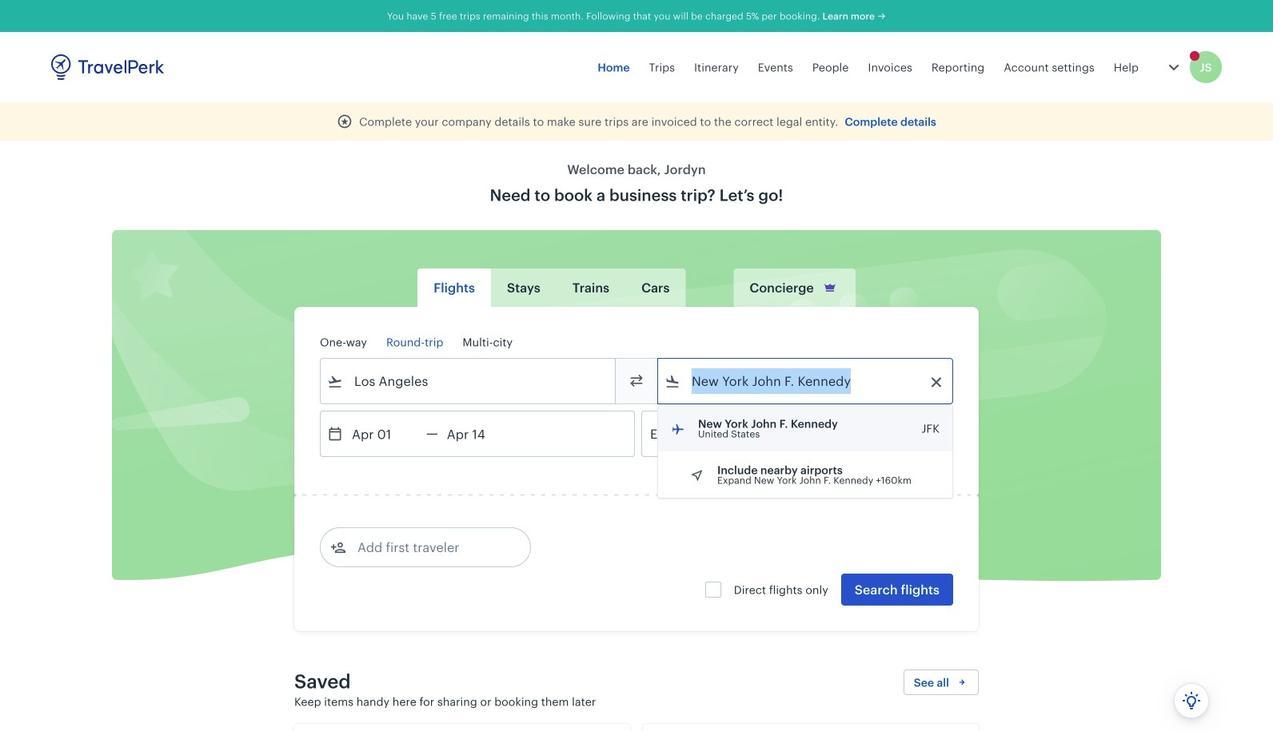 Task type: locate. For each thing, give the bounding box(es) containing it.
To search field
[[681, 369, 932, 394]]

Depart text field
[[343, 412, 426, 457]]

Return text field
[[438, 412, 521, 457]]



Task type: vqa. For each thing, say whether or not it's contained in the screenshot.
"Return" text box
yes



Task type: describe. For each thing, give the bounding box(es) containing it.
From search field
[[343, 369, 594, 394]]

Add first traveler search field
[[346, 535, 513, 561]]



